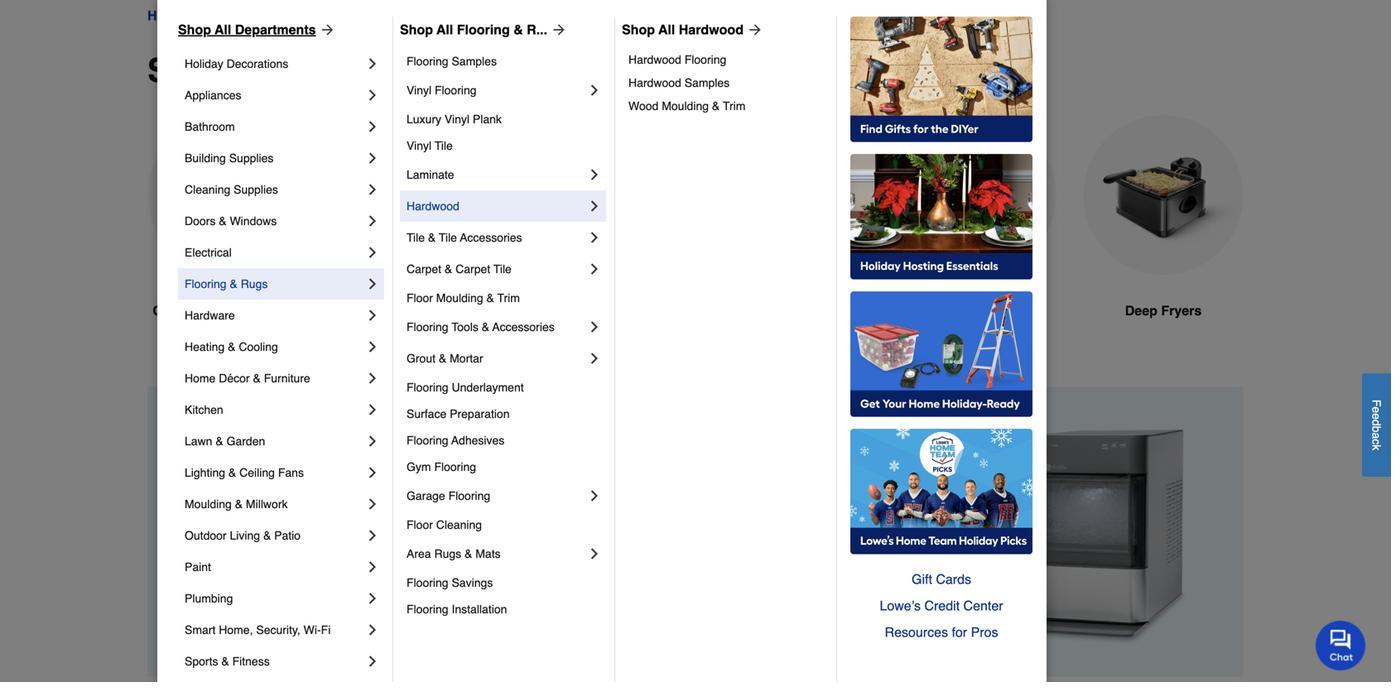 Task type: locate. For each thing, give the bounding box(es) containing it.
1 vertical spatial samples
[[685, 76, 730, 89]]

flooring inside flooring samples link
[[407, 55, 448, 68]]

2 horizontal spatial all
[[658, 22, 675, 37]]

get your home holiday-ready. image
[[850, 291, 1033, 417]]

hardwood for hardwood
[[407, 200, 459, 213]]

flooring down flooring adhesives
[[434, 460, 476, 474]]

cleaning
[[185, 183, 230, 196], [436, 518, 482, 532]]

appliances up 'bathroom' at left top
[[185, 89, 241, 102]]

chevron right image for carpet & carpet tile
[[586, 261, 603, 277]]

a gray ninja blender. image
[[896, 115, 1057, 275]]

flooring up surface
[[407, 381, 448, 394]]

flooring down the electrical
[[185, 277, 227, 291]]

0 vertical spatial small appliances
[[284, 8, 385, 23]]

a stainless steel toaster oven. image
[[522, 115, 682, 275]]

flooring adhesives link
[[407, 427, 603, 454]]

shop up holiday
[[178, 22, 211, 37]]

a chefman stainless steel deep fryer. image
[[1083, 115, 1244, 275]]

2 arrow right image from the left
[[547, 22, 567, 38]]

1 horizontal spatial shop
[[400, 22, 433, 37]]

1 shop from the left
[[178, 22, 211, 37]]

0 horizontal spatial carpet
[[407, 262, 441, 276]]

hardwood down laminate
[[407, 200, 459, 213]]

departments
[[235, 22, 316, 37]]

arrow right image up holiday decorations link
[[316, 22, 336, 38]]

home for home
[[147, 8, 184, 23]]

deep fryers link
[[1083, 115, 1244, 361]]

accessories up carpet & carpet tile link
[[460, 231, 522, 244]]

shop up flooring samples on the left
[[400, 22, 433, 37]]

deep fryers
[[1125, 303, 1202, 318]]

3 all from the left
[[658, 22, 675, 37]]

f e e d b a c k
[[1370, 400, 1383, 450]]

lowe's home team holiday picks. image
[[850, 429, 1033, 555]]

toaster ovens
[[556, 303, 648, 318]]

0 horizontal spatial small
[[147, 51, 236, 89]]

carpet up floor moulding & trim
[[456, 262, 490, 276]]

small appliances up holiday decorations link
[[284, 8, 385, 23]]

arrow right image up flooring samples link at left
[[547, 22, 567, 38]]

samples up wood moulding & trim 'link'
[[685, 76, 730, 89]]

ice
[[409, 303, 428, 318]]

1 floor from the top
[[407, 291, 433, 305]]

grout & mortar
[[407, 352, 483, 365]]

flooring down surface
[[407, 434, 448, 447]]

1 horizontal spatial samples
[[685, 76, 730, 89]]

rugs right area
[[434, 547, 461, 561]]

0 vertical spatial accessories
[[460, 231, 522, 244]]

a black and stainless steel countertop microwave. image
[[147, 115, 308, 275]]

1 horizontal spatial rugs
[[434, 547, 461, 561]]

cleaning down building in the left top of the page
[[185, 183, 230, 196]]

moulding up outdoor
[[185, 498, 232, 511]]

chevron right image for doors & windows
[[364, 213, 381, 229]]

flooring inside garage flooring "link"
[[448, 489, 490, 503]]

all up "holiday decorations"
[[215, 22, 231, 37]]

ceiling
[[239, 466, 275, 479]]

& up carpet & carpet tile
[[428, 231, 436, 244]]

all up hardwood flooring
[[658, 22, 675, 37]]

flooring inside shop all flooring & r... link
[[457, 22, 510, 37]]

chevron right image
[[364, 55, 381, 72], [364, 87, 381, 104], [586, 166, 603, 183], [364, 181, 381, 198], [364, 213, 381, 229], [364, 244, 381, 261], [586, 261, 603, 277], [364, 276, 381, 292], [586, 319, 603, 335], [364, 370, 381, 387], [364, 402, 381, 418], [364, 465, 381, 481], [364, 527, 381, 544], [586, 546, 603, 562], [364, 559, 381, 575], [364, 622, 381, 638]]

0 vertical spatial vinyl
[[407, 84, 431, 97]]

supplies up cleaning supplies
[[229, 152, 274, 165]]

0 horizontal spatial home
[[147, 8, 184, 23]]

vinyl
[[407, 84, 431, 97], [445, 113, 470, 126], [407, 139, 431, 152]]

arrow right image inside shop all hardwood link
[[744, 22, 763, 38]]

hardware
[[185, 309, 235, 322]]

fitness
[[232, 655, 270, 668]]

lowe's credit center
[[880, 598, 1003, 614]]

e up d
[[1370, 407, 1383, 413]]

flooring down flooring savings
[[407, 603, 448, 616]]

1 horizontal spatial arrow right image
[[547, 22, 567, 38]]

lighting
[[185, 466, 225, 479]]

trim for floor moulding & trim
[[497, 291, 520, 305]]

2 horizontal spatial moulding
[[662, 99, 709, 113]]

2 all from the left
[[436, 22, 453, 37]]

deep
[[1125, 303, 1157, 318]]

appliances link up "holiday decorations"
[[199, 6, 269, 26]]

all for hardwood
[[658, 22, 675, 37]]

lawn
[[185, 435, 212, 448]]

gym
[[407, 460, 431, 474]]

1 vertical spatial cleaning
[[436, 518, 482, 532]]

flooring tools & accessories
[[407, 320, 555, 334]]

flooring down the ice
[[407, 320, 448, 334]]

chevron right image for cleaning supplies
[[364, 181, 381, 198]]

makers
[[431, 303, 477, 318]]

appliances down small appliances link
[[244, 51, 420, 89]]

holiday
[[185, 57, 223, 70]]

1 all from the left
[[215, 22, 231, 37]]

hardwood up the hardwood flooring 'link'
[[679, 22, 744, 37]]

tile & tile accessories
[[407, 231, 522, 244]]

sports
[[185, 655, 218, 668]]

flooring inside flooring & rugs link
[[185, 277, 227, 291]]

flooring up flooring samples link at left
[[457, 22, 510, 37]]

1 horizontal spatial all
[[436, 22, 453, 37]]

0 horizontal spatial trim
[[497, 291, 520, 305]]

lowe's credit center link
[[850, 593, 1033, 619]]

tile
[[435, 139, 453, 152], [407, 231, 425, 244], [439, 231, 457, 244], [493, 262, 512, 276]]

rugs inside "link"
[[434, 547, 461, 561]]

arrow right image for shop all departments
[[316, 22, 336, 38]]

1 horizontal spatial home
[[185, 372, 216, 385]]

mortar
[[450, 352, 483, 365]]

0 horizontal spatial all
[[215, 22, 231, 37]]

0 vertical spatial supplies
[[229, 152, 274, 165]]

1 vertical spatial moulding
[[436, 291, 483, 305]]

1 arrow right image from the left
[[316, 22, 336, 38]]

1 vertical spatial supplies
[[234, 183, 278, 196]]

vinyl up luxury
[[407, 84, 431, 97]]

1 horizontal spatial cleaning
[[436, 518, 482, 532]]

accessories down floor moulding & trim link
[[492, 320, 555, 334]]

floor right portable
[[407, 291, 433, 305]]

décor
[[219, 372, 250, 385]]

hardwood link
[[407, 190, 586, 222]]

e up b
[[1370, 413, 1383, 420]]

3 shop from the left
[[622, 22, 655, 37]]

flooring inside flooring savings link
[[407, 576, 448, 590]]

hardwood up hardwood samples
[[628, 53, 681, 66]]

countertop microwaves
[[153, 303, 303, 318]]

3 arrow right image from the left
[[744, 22, 763, 38]]

small up 'bathroom' at left top
[[147, 51, 236, 89]]

0 vertical spatial samples
[[452, 55, 497, 68]]

arrow right image for shop all hardwood
[[744, 22, 763, 38]]

shop all departments
[[178, 22, 316, 37]]

& left millwork at the bottom left
[[235, 498, 243, 511]]

flooring inside gym flooring link
[[434, 460, 476, 474]]

toaster ovens link
[[522, 115, 682, 361]]

outdoor living & patio link
[[185, 520, 364, 551]]

chevron right image for laminate
[[586, 166, 603, 183]]

flooring savings link
[[407, 570, 603, 596]]

trim inside 'link'
[[723, 99, 746, 113]]

countertop
[[153, 303, 224, 318]]

wood moulding & trim
[[628, 99, 746, 113]]

carpet up the ice
[[407, 262, 441, 276]]

decorations
[[227, 57, 288, 70]]

trim down hardwood samples link
[[723, 99, 746, 113]]

tile & tile accessories link
[[407, 222, 586, 253]]

doors
[[185, 214, 216, 228]]

flooring & rugs
[[185, 277, 268, 291]]

0 horizontal spatial arrow right image
[[316, 22, 336, 38]]

2 floor from the top
[[407, 518, 433, 532]]

1 vertical spatial rugs
[[434, 547, 461, 561]]

arrow right image up the hardwood flooring 'link'
[[744, 22, 763, 38]]

& left mats
[[465, 547, 472, 561]]

cleaning up area rugs & mats
[[436, 518, 482, 532]]

& right doors
[[219, 214, 227, 228]]

microwaves
[[228, 303, 303, 318]]

small up holiday decorations link
[[284, 8, 317, 23]]

appliances inside appliances link
[[185, 89, 241, 102]]

f e e d b a c k button
[[1362, 373, 1391, 477]]

shop
[[178, 22, 211, 37], [400, 22, 433, 37], [622, 22, 655, 37]]

0 horizontal spatial shop
[[178, 22, 211, 37]]

supplies up windows
[[234, 183, 278, 196]]

appliances link down decorations
[[185, 79, 364, 111]]

building
[[185, 152, 226, 165]]

1 vertical spatial home
[[185, 372, 216, 385]]

moulding down hardwood samples
[[662, 99, 709, 113]]

cooling
[[239, 340, 278, 354]]

moulding inside 'link'
[[662, 99, 709, 113]]

plumbing
[[185, 592, 233, 605]]

paint link
[[185, 551, 364, 583]]

& left cooling
[[228, 340, 236, 354]]

moulding for wood
[[662, 99, 709, 113]]

samples down shop all flooring & r...
[[452, 55, 497, 68]]

flooring up floor cleaning
[[448, 489, 490, 503]]

smart home, security, wi-fi
[[185, 624, 331, 637]]

flooring inside flooring adhesives link
[[407, 434, 448, 447]]

all up flooring samples on the left
[[436, 22, 453, 37]]

1 vertical spatial floor
[[407, 518, 433, 532]]

flooring up vinyl flooring
[[407, 55, 448, 68]]

2 horizontal spatial arrow right image
[[744, 22, 763, 38]]

chevron right image for holiday decorations
[[364, 55, 381, 72]]

chevron right image for lighting & ceiling fans
[[364, 465, 381, 481]]

flooring inside flooring installation link
[[407, 603, 448, 616]]

supplies
[[229, 152, 274, 165], [234, 183, 278, 196]]

hardwood up wood
[[628, 76, 681, 89]]

r...
[[527, 22, 547, 37]]

appliances link
[[199, 6, 269, 26], [185, 79, 364, 111]]

& down hardwood samples link
[[712, 99, 720, 113]]

2 carpet from the left
[[456, 262, 490, 276]]

portable
[[353, 303, 406, 318]]

chevron right image for outdoor living & patio
[[364, 527, 381, 544]]

vinyl flooring
[[407, 84, 477, 97]]

hardwood samples link
[[628, 71, 825, 94]]

trim down carpet & carpet tile link
[[497, 291, 520, 305]]

advertisement region
[[147, 387, 1244, 680]]

floor inside 'link'
[[407, 518, 433, 532]]

& inside "link"
[[465, 547, 472, 561]]

vinyl down luxury
[[407, 139, 431, 152]]

hardwood inside 'link'
[[628, 53, 681, 66]]

vinyl left plank
[[445, 113, 470, 126]]

chevron right image for grout & mortar
[[586, 350, 603, 367]]

security,
[[256, 624, 300, 637]]

shop for shop all departments
[[178, 22, 211, 37]]

samples for flooring samples
[[452, 55, 497, 68]]

0 horizontal spatial cleaning
[[185, 183, 230, 196]]

wood moulding & trim link
[[628, 94, 825, 118]]

gift cards link
[[850, 566, 1033, 593]]

a silver-colored new air portable ice maker. image
[[335, 115, 495, 275]]

0 horizontal spatial samples
[[452, 55, 497, 68]]

chevron right image for hardwood
[[586, 198, 603, 214]]

moulding
[[662, 99, 709, 113], [436, 291, 483, 305], [185, 498, 232, 511]]

chevron right image for smart home, security, wi-fi
[[364, 622, 381, 638]]

cleaning supplies link
[[185, 174, 364, 205]]

1 horizontal spatial carpet
[[456, 262, 490, 276]]

& left ceiling
[[228, 466, 236, 479]]

2 shop from the left
[[400, 22, 433, 37]]

& right 'grout'
[[439, 352, 447, 365]]

kitchen
[[185, 403, 223, 416]]

2 vertical spatial vinyl
[[407, 139, 431, 152]]

floor up area
[[407, 518, 433, 532]]

chevron right image for electrical
[[364, 244, 381, 261]]

flooring up luxury vinyl plank
[[435, 84, 477, 97]]

heating & cooling
[[185, 340, 278, 354]]

& inside 'link'
[[712, 99, 720, 113]]

flooring samples link
[[407, 48, 603, 75]]

2 vertical spatial moulding
[[185, 498, 232, 511]]

0 vertical spatial small
[[284, 8, 317, 23]]

1 horizontal spatial small
[[284, 8, 317, 23]]

& right sports
[[221, 655, 229, 668]]

1 horizontal spatial trim
[[723, 99, 746, 113]]

flooring installation link
[[407, 596, 603, 623]]

0 vertical spatial floor
[[407, 291, 433, 305]]

supplies for building supplies
[[229, 152, 274, 165]]

chevron right image
[[586, 82, 603, 99], [364, 118, 381, 135], [364, 150, 381, 166], [586, 198, 603, 214], [586, 229, 603, 246], [364, 307, 381, 324], [364, 339, 381, 355], [586, 350, 603, 367], [364, 433, 381, 450], [586, 488, 603, 504], [364, 496, 381, 513], [364, 590, 381, 607], [364, 653, 381, 670]]

small appliances down departments
[[147, 51, 420, 89]]

2 horizontal spatial shop
[[622, 22, 655, 37]]

carpet & carpet tile
[[407, 262, 512, 276]]

1 vertical spatial trim
[[497, 291, 520, 305]]

0 horizontal spatial moulding
[[185, 498, 232, 511]]

flooring up hardwood samples link
[[685, 53, 726, 66]]

appliances right departments
[[320, 8, 385, 23]]

supplies for cleaning supplies
[[234, 183, 278, 196]]

0 vertical spatial home
[[147, 8, 184, 23]]

outdoor
[[185, 529, 227, 542]]

chevron right image for tile & tile accessories
[[586, 229, 603, 246]]

1 horizontal spatial moulding
[[436, 291, 483, 305]]

electrical
[[185, 246, 232, 259]]

shop up hardwood flooring
[[622, 22, 655, 37]]

0 vertical spatial moulding
[[662, 99, 709, 113]]

building supplies
[[185, 152, 274, 165]]

arrow right image inside shop all flooring & r... link
[[547, 22, 567, 38]]

b
[[1370, 426, 1383, 432]]

electrical link
[[185, 237, 364, 268]]

small appliances
[[284, 8, 385, 23], [147, 51, 420, 89]]

carpet & carpet tile link
[[407, 253, 586, 285]]

0 vertical spatial cleaning
[[185, 183, 230, 196]]

0 vertical spatial trim
[[723, 99, 746, 113]]

installation
[[452, 603, 507, 616]]

luxury vinyl plank
[[407, 113, 502, 126]]

arrow right image inside shop all departments link
[[316, 22, 336, 38]]

chevron right image for home décor & furniture
[[364, 370, 381, 387]]

rugs up microwaves
[[241, 277, 268, 291]]

floor for floor cleaning
[[407, 518, 433, 532]]

1 vertical spatial accessories
[[492, 320, 555, 334]]

accessories for flooring tools & accessories
[[492, 320, 555, 334]]

arrow right image
[[316, 22, 336, 38], [547, 22, 567, 38], [744, 22, 763, 38]]

hardware link
[[185, 300, 364, 331]]

moulding down carpet & carpet tile
[[436, 291, 483, 305]]

countertop microwaves link
[[147, 115, 308, 361]]

0 horizontal spatial rugs
[[241, 277, 268, 291]]

flooring down area
[[407, 576, 448, 590]]

1 vertical spatial small appliances
[[147, 51, 420, 89]]

hardwood inside "link"
[[407, 200, 459, 213]]



Task type: vqa. For each thing, say whether or not it's contained in the screenshot.
the 4.6 Stars image
no



Task type: describe. For each thing, give the bounding box(es) containing it.
a
[[1370, 432, 1383, 439]]

1 vertical spatial vinyl
[[445, 113, 470, 126]]

vinyl tile link
[[407, 132, 603, 159]]

appliances inside small appliances link
[[320, 8, 385, 23]]

hardwood flooring
[[628, 53, 726, 66]]

1 carpet from the left
[[407, 262, 441, 276]]

flooring & rugs link
[[185, 268, 364, 300]]

chevron right image for bathroom
[[364, 118, 381, 135]]

flooring inside the hardwood flooring 'link'
[[685, 53, 726, 66]]

flooring savings
[[407, 576, 493, 590]]

moulding & millwork
[[185, 498, 288, 511]]

doors & windows link
[[185, 205, 364, 237]]

k
[[1370, 445, 1383, 450]]

resources
[[885, 625, 948, 640]]

gym flooring
[[407, 460, 476, 474]]

vinyl for vinyl tile
[[407, 139, 431, 152]]

& up countertop microwaves
[[230, 277, 237, 291]]

cards
[[936, 572, 971, 587]]

gift cards
[[912, 572, 971, 587]]

tools
[[452, 320, 479, 334]]

resources for pros
[[885, 625, 998, 640]]

& right tools
[[482, 320, 489, 334]]

& right décor
[[253, 372, 261, 385]]

lawn & garden
[[185, 435, 265, 448]]

flooring samples
[[407, 55, 497, 68]]

portable ice makers
[[353, 303, 477, 318]]

home link
[[147, 6, 184, 26]]

center
[[963, 598, 1003, 614]]

gift
[[912, 572, 932, 587]]

smart home, security, wi-fi link
[[185, 614, 364, 646]]

& up flooring tools & accessories link
[[486, 291, 494, 305]]

flooring inside flooring underlayment link
[[407, 381, 448, 394]]

sports & fitness
[[185, 655, 270, 668]]

garage flooring
[[407, 489, 490, 503]]

blenders link
[[896, 115, 1057, 361]]

savings
[[452, 576, 493, 590]]

chevron right image for flooring tools & accessories
[[586, 319, 603, 335]]

holiday decorations
[[185, 57, 288, 70]]

lighting & ceiling fans link
[[185, 457, 364, 489]]

1 vertical spatial small
[[147, 51, 236, 89]]

arrow right image for shop all flooring & r...
[[547, 22, 567, 38]]

ovens
[[607, 303, 648, 318]]

home décor & furniture link
[[185, 363, 364, 394]]

shop all hardwood link
[[622, 20, 763, 40]]

chevron right image for appliances
[[364, 87, 381, 104]]

shop for shop all hardwood
[[622, 22, 655, 37]]

surface
[[407, 407, 447, 421]]

preparation
[[450, 407, 510, 421]]

for
[[952, 625, 967, 640]]

flooring inside vinyl flooring link
[[435, 84, 477, 97]]

wi-
[[304, 624, 321, 637]]

hardwood for hardwood samples
[[628, 76, 681, 89]]

fryers
[[1161, 303, 1202, 318]]

furniture
[[264, 372, 310, 385]]

flooring tools & accessories link
[[407, 311, 586, 343]]

moulding & millwork link
[[185, 489, 364, 520]]

find gifts for the diyer. image
[[850, 17, 1033, 142]]

vinyl for vinyl flooring
[[407, 84, 431, 97]]

0 vertical spatial appliances link
[[199, 6, 269, 26]]

floor cleaning
[[407, 518, 482, 532]]

chevron right image for sports & fitness
[[364, 653, 381, 670]]

home for home décor & furniture
[[185, 372, 216, 385]]

chevron right image for hardware
[[364, 307, 381, 324]]

windows
[[230, 214, 277, 228]]

1 vertical spatial appliances link
[[185, 79, 364, 111]]

holiday hosting essentials. image
[[850, 154, 1033, 280]]

hardwood for hardwood flooring
[[628, 53, 681, 66]]

outdoor living & patio
[[185, 529, 301, 542]]

chevron right image for vinyl flooring
[[586, 82, 603, 99]]

samples for hardwood samples
[[685, 76, 730, 89]]

all for departments
[[215, 22, 231, 37]]

appliances up "holiday decorations"
[[199, 8, 269, 23]]

all for flooring
[[436, 22, 453, 37]]

area rugs & mats
[[407, 547, 501, 561]]

c
[[1370, 439, 1383, 445]]

cleaning inside 'link'
[[436, 518, 482, 532]]

flooring underlayment link
[[407, 374, 603, 401]]

d
[[1370, 420, 1383, 426]]

garage
[[407, 489, 445, 503]]

chevron right image for moulding & millwork
[[364, 496, 381, 513]]

luxury
[[407, 113, 441, 126]]

lighting & ceiling fans
[[185, 466, 304, 479]]

accessories for tile & tile accessories
[[460, 231, 522, 244]]

chevron right image for flooring & rugs
[[364, 276, 381, 292]]

paint
[[185, 561, 211, 574]]

blenders
[[948, 303, 1005, 318]]

chevron right image for area rugs & mats
[[586, 546, 603, 562]]

heating
[[185, 340, 225, 354]]

a gray and stainless steel ninja air fryer. image
[[709, 115, 869, 275]]

1 e from the top
[[1370, 407, 1383, 413]]

adhesives
[[451, 434, 505, 447]]

0 vertical spatial rugs
[[241, 277, 268, 291]]

shop for shop all flooring & r...
[[400, 22, 433, 37]]

portable ice makers link
[[335, 115, 495, 361]]

building supplies link
[[185, 142, 364, 174]]

& up floor moulding & trim
[[445, 262, 452, 276]]

f
[[1370, 400, 1383, 407]]

millwork
[[246, 498, 288, 511]]

trim for wood moulding & trim
[[723, 99, 746, 113]]

flooring inside flooring tools & accessories link
[[407, 320, 448, 334]]

holiday decorations link
[[185, 48, 364, 79]]

& right 'lawn'
[[216, 435, 223, 448]]

lawn & garden link
[[185, 426, 364, 457]]

grout & mortar link
[[407, 343, 586, 374]]

chevron right image for building supplies
[[364, 150, 381, 166]]

floor for floor moulding & trim
[[407, 291, 433, 305]]

moulding for floor
[[436, 291, 483, 305]]

2 e from the top
[[1370, 413, 1383, 420]]

lowe's
[[880, 598, 921, 614]]

surface preparation link
[[407, 401, 603, 427]]

small appliances link
[[284, 6, 385, 26]]

bathroom link
[[185, 111, 364, 142]]

chevron right image for plumbing
[[364, 590, 381, 607]]

& inside 'link'
[[228, 466, 236, 479]]

kitchen link
[[185, 394, 364, 426]]

chevron right image for garage flooring
[[586, 488, 603, 504]]

pros
[[971, 625, 998, 640]]

flooring adhesives
[[407, 434, 505, 447]]

& left patio
[[263, 529, 271, 542]]

chevron right image for paint
[[364, 559, 381, 575]]

chevron right image for lawn & garden
[[364, 433, 381, 450]]

chevron right image for heating & cooling
[[364, 339, 381, 355]]

smart
[[185, 624, 216, 637]]

flooring underlayment
[[407, 381, 524, 394]]

credit
[[924, 598, 960, 614]]

chevron right image for kitchen
[[364, 402, 381, 418]]

wood
[[628, 99, 659, 113]]

underlayment
[[452, 381, 524, 394]]

toaster
[[556, 303, 603, 318]]

chat invite button image
[[1316, 620, 1366, 671]]

& left "r..."
[[514, 22, 523, 37]]



